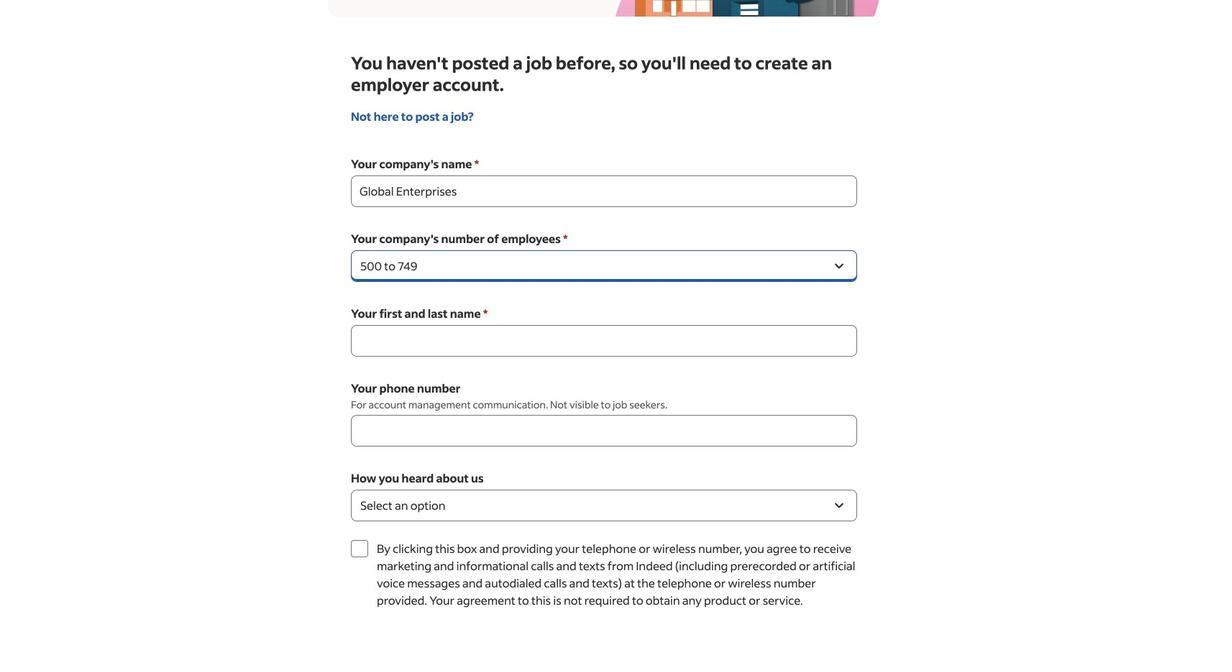 Task type: describe. For each thing, give the bounding box(es) containing it.
Your phone number telephone field
[[351, 415, 857, 447]]



Task type: locate. For each thing, give the bounding box(es) containing it.
None field
[[351, 175, 857, 207]]

None checkbox
[[351, 540, 368, 557]]

Your first and last name field
[[351, 325, 857, 357]]



Task type: vqa. For each thing, say whether or not it's contained in the screenshot.
Create
no



